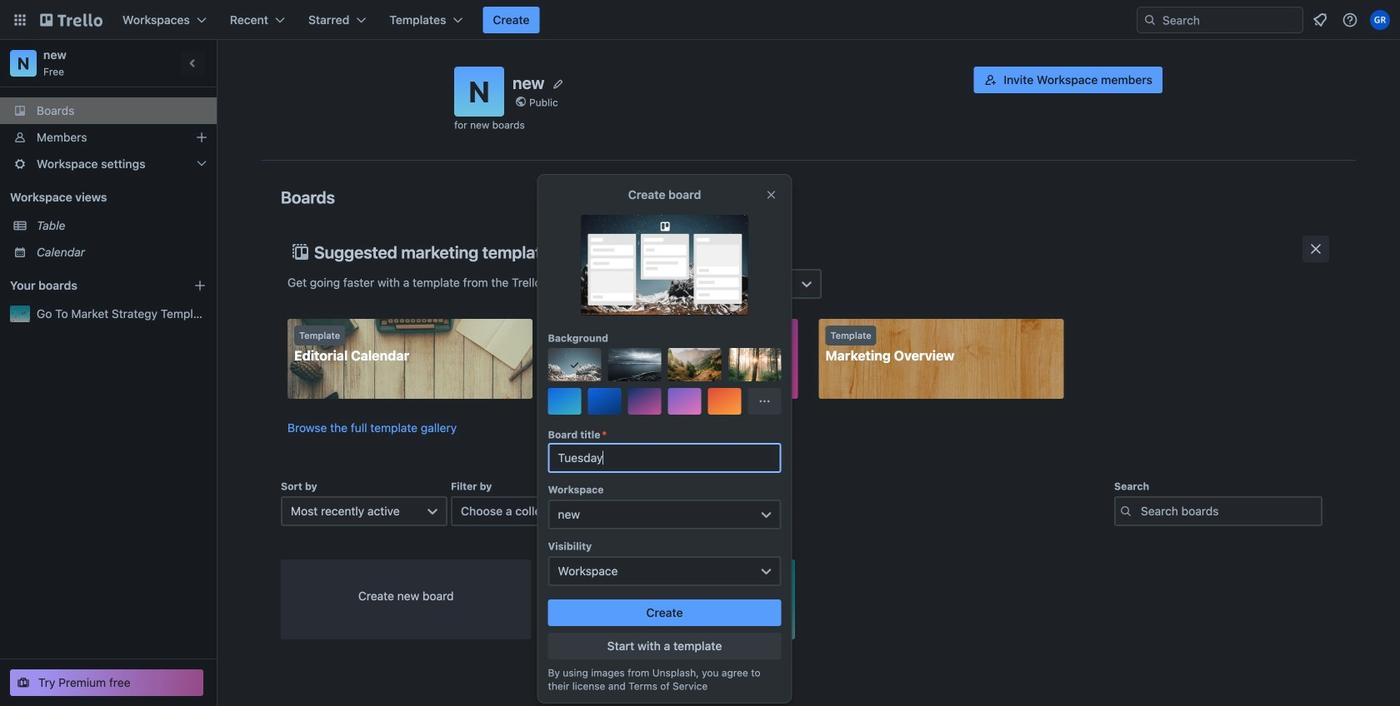 Task type: describe. For each thing, give the bounding box(es) containing it.
workspace navigation collapse icon image
[[182, 52, 205, 75]]

Search boards text field
[[1114, 497, 1323, 527]]

your boards with 1 items element
[[10, 276, 168, 296]]

primary element
[[0, 0, 1400, 40]]

0 notifications image
[[1310, 10, 1330, 30]]

back to home image
[[40, 7, 103, 33]]

open information menu image
[[1342, 12, 1358, 28]]



Task type: vqa. For each thing, say whether or not it's contained in the screenshot.
the Primary Element
yes



Task type: locate. For each thing, give the bounding box(es) containing it.
None text field
[[548, 443, 781, 473]]

add board image
[[193, 279, 207, 293]]

search image
[[1143, 13, 1157, 27]]

Search field
[[1157, 8, 1303, 32]]

close popover image
[[765, 188, 778, 202]]

custom image image
[[568, 358, 581, 372]]

greg robinson (gregrobinson96) image
[[1370, 10, 1390, 30]]



